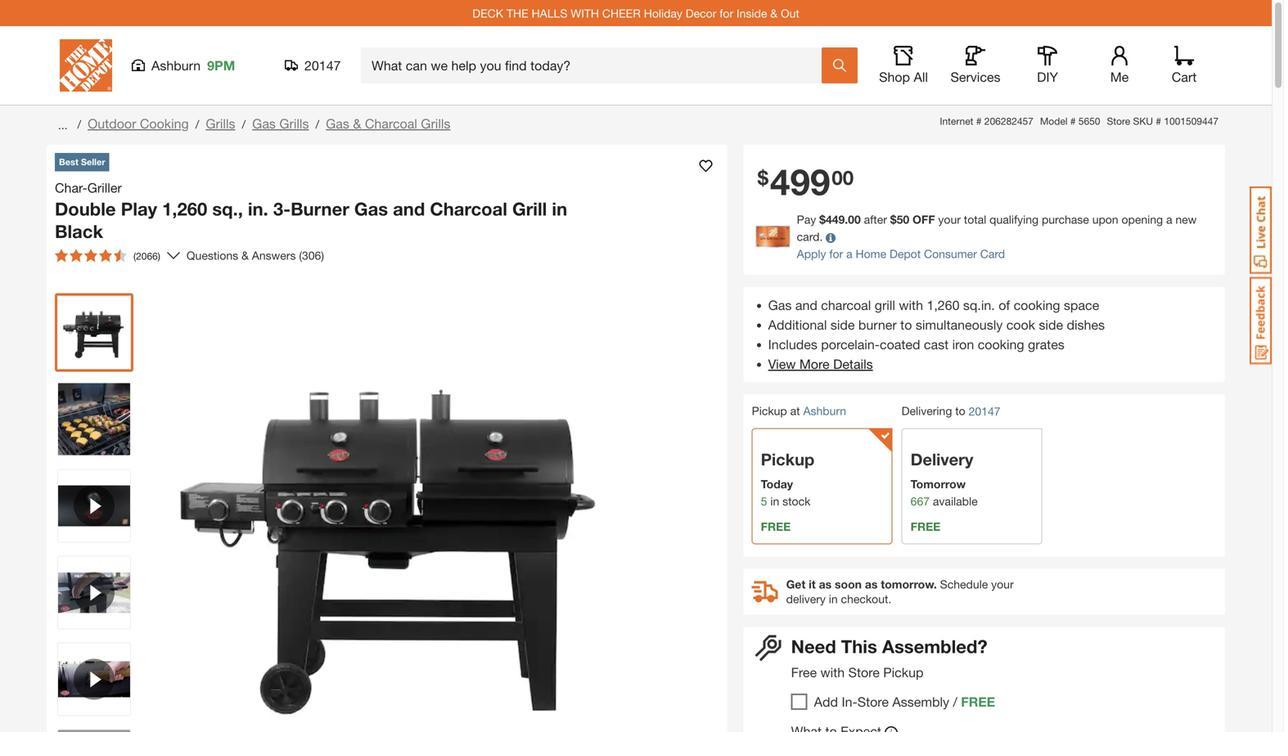 Task type: locate. For each thing, give the bounding box(es) containing it.
play
[[121, 198, 157, 220]]

cart
[[1172, 69, 1197, 85]]

0 horizontal spatial with
[[821, 665, 845, 681]]

store left sku
[[1107, 115, 1131, 127]]

a left new in the right of the page
[[1167, 213, 1173, 226]]

pickup up today
[[761, 450, 815, 469]]

your inside the schedule your delivery in checkout.
[[992, 578, 1014, 591]]

/ right gas grills "link"
[[316, 117, 319, 131]]

pickup
[[752, 404, 787, 418], [761, 450, 815, 469], [884, 665, 924, 681]]

1 horizontal spatial to
[[956, 404, 966, 418]]

1 vertical spatial to
[[956, 404, 966, 418]]

(2066)
[[133, 251, 160, 262]]

shop all button
[[878, 46, 930, 85]]

1 as from the left
[[819, 578, 832, 591]]

1 horizontal spatial &
[[353, 116, 361, 131]]

What can we help you find today? search field
[[372, 48, 821, 83]]

1,260 left the sq.,
[[162, 198, 207, 220]]

add in-store assembly / free
[[814, 694, 996, 710]]

6309274944112 image
[[58, 644, 130, 716]]

1 horizontal spatial $
[[820, 213, 826, 226]]

1 horizontal spatial as
[[865, 578, 878, 591]]

#
[[977, 115, 982, 127], [1071, 115, 1076, 127], [1156, 115, 1162, 127]]

feedback link image
[[1250, 277, 1272, 365]]

cheer
[[602, 6, 641, 20]]

2 # from the left
[[1071, 115, 1076, 127]]

1 vertical spatial charcoal
[[430, 198, 508, 220]]

2 vertical spatial pickup
[[884, 665, 924, 681]]

store down 'this'
[[849, 665, 880, 681]]

2 as from the left
[[865, 578, 878, 591]]

0 horizontal spatial as
[[819, 578, 832, 591]]

free
[[761, 520, 791, 534], [911, 520, 941, 534], [961, 694, 996, 710]]

the home depot logo image
[[60, 39, 112, 92]]

for left 'inside'
[[720, 6, 734, 20]]

cooking up cook
[[1014, 298, 1061, 313]]

to inside delivering to 20147
[[956, 404, 966, 418]]

20147 up gas grills "link"
[[305, 58, 341, 73]]

0 horizontal spatial side
[[831, 317, 855, 333]]

best
[[59, 157, 78, 167]]

iron
[[953, 337, 974, 352]]

0 horizontal spatial and
[[393, 198, 425, 220]]

at
[[791, 404, 800, 418]]

grill
[[875, 298, 896, 313]]

with right free
[[821, 665, 845, 681]]

1 horizontal spatial side
[[1039, 317, 1064, 333]]

2 horizontal spatial in
[[829, 593, 838, 606]]

free down 667
[[911, 520, 941, 534]]

1 horizontal spatial a
[[1167, 213, 1173, 226]]

as
[[819, 578, 832, 591], [865, 578, 878, 591]]

0 horizontal spatial charcoal
[[365, 116, 417, 131]]

1 vertical spatial cooking
[[978, 337, 1025, 352]]

decor
[[686, 6, 717, 20]]

free for pickup
[[761, 520, 791, 534]]

1 horizontal spatial with
[[899, 298, 923, 313]]

0 vertical spatial ashburn
[[151, 58, 201, 73]]

$ right 'pay'
[[820, 213, 826, 226]]

store down "need this assembled? free with store pickup"
[[858, 694, 889, 710]]

halls
[[532, 6, 568, 20]]

with inside "need this assembled? free with store pickup"
[[821, 665, 845, 681]]

0 horizontal spatial your
[[939, 213, 961, 226]]

in right 5
[[771, 495, 780, 508]]

3-
[[273, 198, 291, 220]]

4.5 stars image
[[55, 249, 127, 262]]

1 vertical spatial for
[[830, 247, 843, 261]]

out
[[781, 6, 800, 20]]

(306)
[[299, 249, 324, 262]]

in.
[[248, 198, 268, 220]]

delivery
[[911, 450, 974, 469]]

0 vertical spatial store
[[1107, 115, 1131, 127]]

0 horizontal spatial in
[[552, 198, 567, 220]]

apply for a home depot consumer card
[[797, 247, 1005, 261]]

with right grill
[[899, 298, 923, 313]]

ashburn 9pm
[[151, 58, 235, 73]]

&
[[771, 6, 778, 20], [353, 116, 361, 131], [242, 249, 249, 262]]

2 horizontal spatial #
[[1156, 115, 1162, 127]]

delivery
[[786, 593, 826, 606]]

new
[[1176, 213, 1197, 226]]

side up the grates
[[1039, 317, 1064, 333]]

1,260
[[162, 198, 207, 220], [927, 298, 960, 313]]

2 horizontal spatial &
[[771, 6, 778, 20]]

0 horizontal spatial grills
[[206, 116, 235, 131]]

a left home
[[847, 247, 853, 261]]

gas
[[252, 116, 276, 131], [326, 116, 349, 131], [354, 198, 388, 220], [768, 298, 792, 313]]

0 vertical spatial your
[[939, 213, 961, 226]]

total
[[964, 213, 987, 226]]

1 vertical spatial 1,260
[[927, 298, 960, 313]]

# right internet
[[977, 115, 982, 127]]

$ right after on the top right
[[891, 213, 897, 226]]

upon
[[1093, 213, 1119, 226]]

1,260 up simultaneously
[[927, 298, 960, 313]]

pickup at ashburn
[[752, 404, 847, 418]]

gas inside gas and charcoal grill with 1,260 sq.in. of cooking space additional side burner to simultaneously cook side dishes includes porcelain-coated cast iron cooking grates view more details
[[768, 298, 792, 313]]

1 # from the left
[[977, 115, 982, 127]]

pay $ 449.00 after $ 50 off
[[797, 213, 935, 226]]

cooking
[[1014, 298, 1061, 313], [978, 337, 1025, 352]]

with inside gas and charcoal grill with 1,260 sq.in. of cooking space additional side burner to simultaneously cook side dishes includes porcelain-coated cast iron cooking grates view more details
[[899, 298, 923, 313]]

in inside pickup today 5 in stock
[[771, 495, 780, 508]]

for down info icon
[[830, 247, 843, 261]]

2 vertical spatial &
[[242, 249, 249, 262]]

1 vertical spatial 20147
[[969, 405, 1001, 418]]

all
[[914, 69, 928, 85]]

deck the halls with cheer holiday decor for inside & out
[[473, 6, 800, 20]]

/ right assembly
[[953, 694, 958, 710]]

1 vertical spatial store
[[849, 665, 880, 681]]

gas right gas grills "link"
[[326, 116, 349, 131]]

1 grills from the left
[[206, 116, 235, 131]]

0 vertical spatial for
[[720, 6, 734, 20]]

a inside your total qualifying purchase upon opening a new card.
[[1167, 213, 1173, 226]]

grills
[[206, 116, 235, 131], [279, 116, 309, 131], [421, 116, 451, 131]]

0 horizontal spatial #
[[977, 115, 982, 127]]

get
[[786, 578, 806, 591]]

& right gas grills "link"
[[353, 116, 361, 131]]

of
[[999, 298, 1010, 313]]

1 horizontal spatial your
[[992, 578, 1014, 591]]

ashburn left 9pm
[[151, 58, 201, 73]]

your right schedule
[[992, 578, 1014, 591]]

side down charcoal
[[831, 317, 855, 333]]

to inside gas and charcoal grill with 1,260 sq.in. of cooking space additional side burner to simultaneously cook side dishes includes porcelain-coated cast iron cooking grates view more details
[[901, 317, 912, 333]]

grill
[[513, 198, 547, 220]]

2 vertical spatial in
[[829, 593, 838, 606]]

1 horizontal spatial #
[[1071, 115, 1076, 127]]

sq.in.
[[964, 298, 995, 313]]

0 vertical spatial &
[[771, 6, 778, 20]]

0 horizontal spatial $
[[758, 166, 769, 189]]

2 horizontal spatial grills
[[421, 116, 451, 131]]

0 vertical spatial and
[[393, 198, 425, 220]]

questions
[[187, 249, 238, 262]]

cooking down cook
[[978, 337, 1025, 352]]

depot
[[890, 247, 921, 261]]

to up coated
[[901, 317, 912, 333]]

free down 5
[[761, 520, 791, 534]]

0 vertical spatial with
[[899, 298, 923, 313]]

1,260 inside gas and charcoal grill with 1,260 sq.in. of cooking space additional side burner to simultaneously cook side dishes includes porcelain-coated cast iron cooking grates view more details
[[927, 298, 960, 313]]

store inside "need this assembled? free with store pickup"
[[849, 665, 880, 681]]

0 horizontal spatial to
[[901, 317, 912, 333]]

details
[[833, 356, 873, 372]]

gas right the burner
[[354, 198, 388, 220]]

and
[[393, 198, 425, 220], [796, 298, 818, 313]]

ashburn right the at
[[803, 404, 847, 418]]

coated
[[880, 337, 921, 352]]

in right the grill
[[552, 198, 567, 220]]

tomorrow
[[911, 478, 966, 491]]

1 horizontal spatial charcoal
[[430, 198, 508, 220]]

more
[[800, 356, 830, 372]]

20147 inside 20147 "button"
[[305, 58, 341, 73]]

0 vertical spatial in
[[552, 198, 567, 220]]

1 vertical spatial pickup
[[761, 450, 815, 469]]

to left 20147 link
[[956, 404, 966, 418]]

in for schedule
[[829, 593, 838, 606]]

outdoor
[[88, 116, 136, 131]]

9pm
[[207, 58, 235, 73]]

live chat image
[[1250, 187, 1272, 274]]

0 vertical spatial charcoal
[[365, 116, 417, 131]]

1001509447
[[1164, 115, 1219, 127]]

499
[[770, 160, 830, 203]]

burner
[[859, 317, 897, 333]]

pickup left the at
[[752, 404, 787, 418]]

and inside gas and charcoal grill with 1,260 sq.in. of cooking space additional side burner to simultaneously cook side dishes includes porcelain-coated cast iron cooking grates view more details
[[796, 298, 818, 313]]

apply
[[797, 247, 826, 261]]

1 horizontal spatial free
[[911, 520, 941, 534]]

in inside the schedule your delivery in checkout.
[[829, 593, 838, 606]]

apply for a home depot consumer card link
[[797, 247, 1005, 261]]

stock
[[783, 495, 811, 508]]

pickup up add in-store assembly / free
[[884, 665, 924, 681]]

need
[[791, 636, 836, 658]]

20147 link
[[969, 403, 1001, 420]]

deck the halls with cheer holiday decor for inside & out link
[[473, 6, 800, 20]]

1 vertical spatial and
[[796, 298, 818, 313]]

20147 inside delivering to 20147
[[969, 405, 1001, 418]]

with
[[571, 6, 599, 20]]

space
[[1064, 298, 1100, 313]]

your left total
[[939, 213, 961, 226]]

1 horizontal spatial and
[[796, 298, 818, 313]]

1 horizontal spatial in
[[771, 495, 780, 508]]

gas up "additional"
[[768, 298, 792, 313]]

0 vertical spatial 1,260
[[162, 198, 207, 220]]

to
[[901, 317, 912, 333], [956, 404, 966, 418]]

grates
[[1028, 337, 1065, 352]]

1 vertical spatial &
[[353, 116, 361, 131]]

as right it
[[819, 578, 832, 591]]

your
[[939, 213, 961, 226], [992, 578, 1014, 591]]

0 horizontal spatial 1,260
[[162, 198, 207, 220]]

& left answers
[[242, 249, 249, 262]]

0 horizontal spatial ashburn
[[151, 58, 201, 73]]

in down the soon
[[829, 593, 838, 606]]

1 vertical spatial with
[[821, 665, 845, 681]]

cart link
[[1167, 46, 1203, 85]]

in inside char-griller double play 1,260 sq., in. 3-burner gas and charcoal grill in black
[[552, 198, 567, 220]]

store
[[1107, 115, 1131, 127], [849, 665, 880, 681], [858, 694, 889, 710]]

0 vertical spatial to
[[901, 317, 912, 333]]

opening
[[1122, 213, 1163, 226]]

this
[[841, 636, 877, 658]]

1 horizontal spatial grills
[[279, 116, 309, 131]]

# right sku
[[1156, 115, 1162, 127]]

1 vertical spatial in
[[771, 495, 780, 508]]

1 horizontal spatial 20147
[[969, 405, 1001, 418]]

0 horizontal spatial 20147
[[305, 58, 341, 73]]

0 vertical spatial pickup
[[752, 404, 787, 418]]

...
[[58, 118, 68, 132]]

0 vertical spatial a
[[1167, 213, 1173, 226]]

& left out
[[771, 6, 778, 20]]

0 horizontal spatial free
[[761, 520, 791, 534]]

as up checkout.
[[865, 578, 878, 591]]

1 vertical spatial your
[[992, 578, 1014, 591]]

0 vertical spatial cooking
[[1014, 298, 1061, 313]]

20147
[[305, 58, 341, 73], [969, 405, 1001, 418]]

charcoal
[[365, 116, 417, 131], [430, 198, 508, 220]]

1 horizontal spatial 1,260
[[927, 298, 960, 313]]

2 horizontal spatial $
[[891, 213, 897, 226]]

$ inside $ 499 00
[[758, 166, 769, 189]]

your inside your total qualifying purchase upon opening a new card.
[[939, 213, 961, 226]]

info image
[[826, 233, 836, 243]]

view more details link
[[768, 356, 873, 372]]

2 side from the left
[[1039, 317, 1064, 333]]

206282457
[[985, 115, 1034, 127]]

$ 499 00
[[758, 160, 854, 203]]

0 horizontal spatial a
[[847, 247, 853, 261]]

$ left 499
[[758, 166, 769, 189]]

delivery tomorrow 667 available
[[911, 450, 978, 508]]

1 side from the left
[[831, 317, 855, 333]]

ashburn
[[151, 58, 201, 73], [803, 404, 847, 418]]

0 horizontal spatial for
[[720, 6, 734, 20]]

1 horizontal spatial ashburn
[[803, 404, 847, 418]]

0 vertical spatial 20147
[[305, 58, 341, 73]]

with for charcoal
[[899, 298, 923, 313]]

char-griller link
[[55, 178, 128, 198]]

20147 right delivering
[[969, 405, 1001, 418]]

in-
[[842, 694, 858, 710]]

# left 5650
[[1071, 115, 1076, 127]]

card.
[[797, 230, 823, 243]]

free right assembly
[[961, 694, 996, 710]]



Task type: describe. For each thing, give the bounding box(es) containing it.
0 horizontal spatial &
[[242, 249, 249, 262]]

deck
[[473, 6, 504, 20]]

cast
[[924, 337, 949, 352]]

3 grills from the left
[[421, 116, 451, 131]]

/ left grills link
[[195, 117, 199, 131]]

(2066) button
[[48, 243, 167, 269]]

answers
[[252, 249, 296, 262]]

view
[[768, 356, 796, 372]]

5
[[761, 495, 767, 508]]

char-griller double play 1,260 sq., in. 3-burner gas and charcoal grill in black
[[55, 180, 567, 242]]

today
[[761, 478, 793, 491]]

griller
[[87, 180, 122, 196]]

seller
[[81, 157, 105, 167]]

... / outdoor cooking / grills / gas grills / gas & charcoal grills
[[55, 116, 451, 132]]

gas inside char-griller double play 1,260 sq., in. 3-burner gas and charcoal grill in black
[[354, 198, 388, 220]]

cooking
[[140, 116, 189, 131]]

2 horizontal spatial free
[[961, 694, 996, 710]]

shop
[[879, 69, 910, 85]]

charcoal inside char-griller double play 1,260 sq., in. 3-burner gas and charcoal grill in black
[[430, 198, 508, 220]]

6257560101001 image
[[58, 557, 130, 629]]

outdoor cooking link
[[88, 116, 189, 131]]

me button
[[1094, 46, 1146, 85]]

1 vertical spatial a
[[847, 247, 853, 261]]

double
[[55, 198, 116, 220]]

and inside char-griller double play 1,260 sq., in. 3-burner gas and charcoal grill in black
[[393, 198, 425, 220]]

pickup today 5 in stock
[[761, 450, 815, 508]]

gas right grills link
[[252, 116, 276, 131]]

1 vertical spatial ashburn
[[803, 404, 847, 418]]

1,260 inside char-griller double play 1,260 sq., in. 3-burner gas and charcoal grill in black
[[162, 198, 207, 220]]

206282457_s01 image
[[58, 731, 130, 733]]

diy
[[1037, 69, 1058, 85]]

additional
[[768, 317, 827, 333]]

internet
[[940, 115, 974, 127]]

667
[[911, 495, 930, 508]]

simultaneously
[[916, 317, 1003, 333]]

tomorrow.
[[881, 578, 937, 591]]

schedule
[[940, 578, 988, 591]]

assembly
[[893, 694, 950, 710]]

dishes
[[1067, 317, 1105, 333]]

available
[[933, 495, 978, 508]]

3 # from the left
[[1156, 115, 1162, 127]]

purchase
[[1042, 213, 1090, 226]]

/ right ...
[[77, 117, 81, 131]]

& inside ... / outdoor cooking / grills / gas grills / gas & charcoal grills
[[353, 116, 361, 131]]

5650
[[1079, 115, 1101, 127]]

... button
[[55, 114, 71, 137]]

add
[[814, 694, 838, 710]]

need this assembled? free with store pickup
[[791, 636, 988, 681]]

gas and charcoal grill with 1,260 sq.in. of cooking space additional side burner to simultaneously cook side dishes includes porcelain-coated cast iron cooking grates view more details
[[768, 298, 1105, 372]]

diy button
[[1022, 46, 1074, 85]]

pay
[[797, 213, 816, 226]]

pickup for pickup at ashburn
[[752, 404, 787, 418]]

qualifying
[[990, 213, 1039, 226]]

pickup inside "need this assembled? free with store pickup"
[[884, 665, 924, 681]]

delivering to 20147
[[902, 404, 1001, 418]]

gas grills link
[[252, 116, 309, 131]]

assembled?
[[882, 636, 988, 658]]

card
[[981, 247, 1005, 261]]

with for assembled?
[[821, 665, 845, 681]]

5294506274001 image
[[58, 470, 130, 542]]

it
[[809, 578, 816, 591]]

charcoal
[[821, 298, 871, 313]]

2 vertical spatial store
[[858, 694, 889, 710]]

sku
[[1133, 115, 1153, 127]]

home
[[856, 247, 887, 261]]

1 horizontal spatial for
[[830, 247, 843, 261]]

2 grills from the left
[[279, 116, 309, 131]]

after
[[864, 213, 887, 226]]

charcoal inside ... / outdoor cooking / grills / gas grills / gas & charcoal grills
[[365, 116, 417, 131]]

checkout.
[[841, 593, 892, 606]]

gas & charcoal grills link
[[326, 116, 451, 131]]

sq.,
[[212, 198, 243, 220]]

get it as soon as tomorrow.
[[786, 578, 937, 591]]

free for delivery
[[911, 520, 941, 534]]

delivering
[[902, 404, 952, 418]]

burner
[[291, 198, 349, 220]]

ashburn button
[[803, 404, 847, 418]]

char griller gas charcoal grills 5650 64.0 image
[[58, 297, 130, 369]]

porcelain-
[[821, 337, 880, 352]]

/ right grills link
[[242, 117, 246, 131]]

cook
[[1007, 317, 1036, 333]]

char-
[[55, 180, 87, 196]]

best seller
[[59, 157, 105, 167]]

schedule your delivery in checkout.
[[786, 578, 1014, 606]]

includes
[[768, 337, 818, 352]]

in for pickup
[[771, 495, 780, 508]]

apply now image
[[756, 226, 797, 248]]

char griller gas charcoal grills 5650 e1.1 image
[[58, 384, 130, 456]]

00
[[832, 166, 854, 189]]

questions & answers (306)
[[187, 249, 324, 262]]

the
[[507, 6, 529, 20]]

pickup for pickup today 5 in stock
[[761, 450, 815, 469]]

your total qualifying purchase upon opening a new card.
[[797, 213, 1197, 243]]



Task type: vqa. For each thing, say whether or not it's contained in the screenshot.
HALLS
yes



